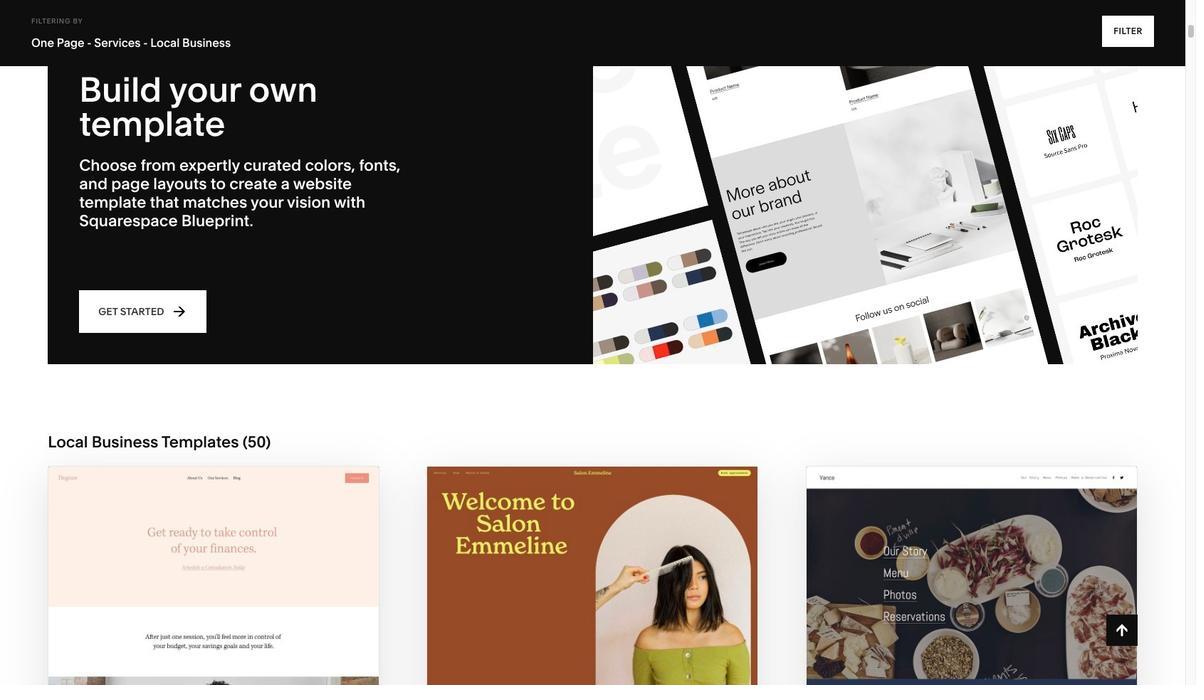 Task type: describe. For each thing, give the bounding box(es) containing it.
emmeline image
[[427, 467, 758, 686]]

preview of building your own template image
[[593, 41, 1138, 364]]

back to top image
[[1114, 623, 1130, 639]]



Task type: locate. For each thing, give the bounding box(es) containing it.
degraw image
[[49, 467, 379, 686]]

vance image
[[806, 467, 1137, 686]]



Task type: vqa. For each thing, say whether or not it's contained in the screenshot.
Back to top icon
yes



